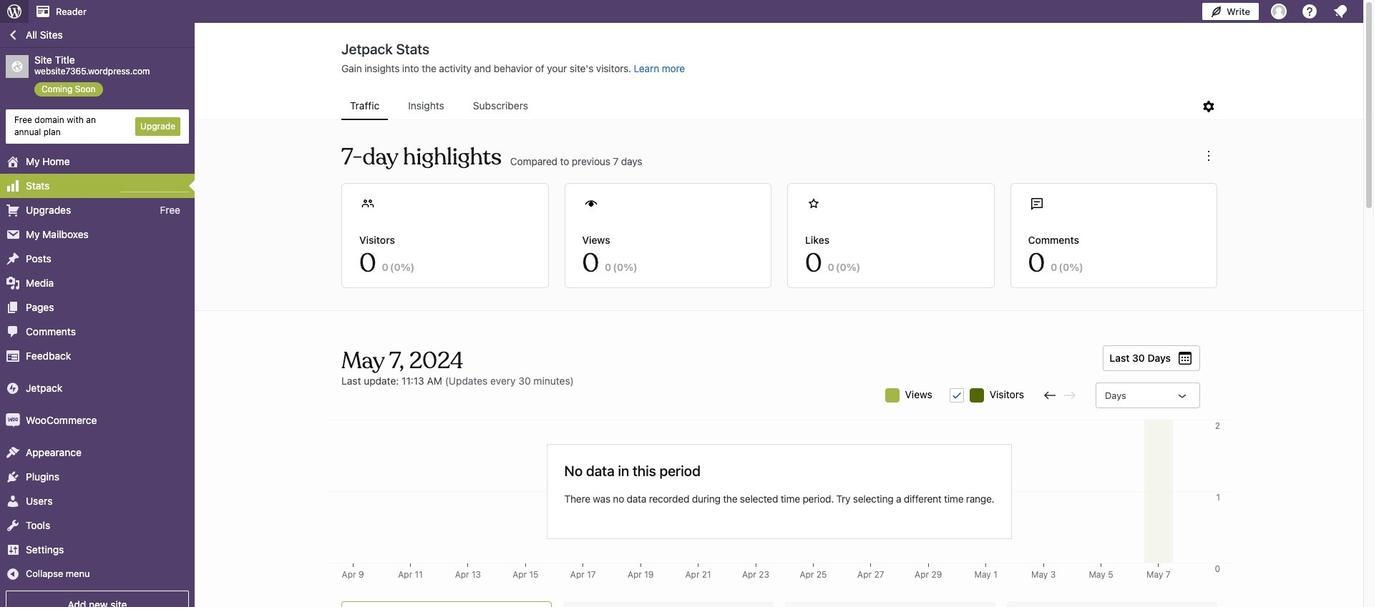 Task type: locate. For each thing, give the bounding box(es) containing it.
help image
[[1301, 3, 1318, 20]]

1 vertical spatial img image
[[6, 413, 20, 428]]

img image
[[6, 381, 20, 396], [6, 413, 20, 428]]

none checkbox inside jetpack stats main content
[[950, 389, 964, 403]]

menu
[[341, 93, 1200, 120]]

None checkbox
[[950, 389, 964, 403]]

menu inside jetpack stats main content
[[341, 93, 1200, 120]]

1 img image from the top
[[6, 381, 20, 396]]

0 vertical spatial img image
[[6, 381, 20, 396]]



Task type: vqa. For each thing, say whether or not it's contained in the screenshot.
2nd the img from the bottom of the page
yes



Task type: describe. For each thing, give the bounding box(es) containing it.
manage your sites image
[[6, 3, 23, 20]]

manage your notifications image
[[1332, 3, 1349, 20]]

highest hourly views 0 image
[[121, 183, 189, 192]]

2 img image from the top
[[6, 413, 20, 428]]

my profile image
[[1271, 4, 1287, 19]]

jetpack stats main content
[[195, 40, 1363, 608]]



